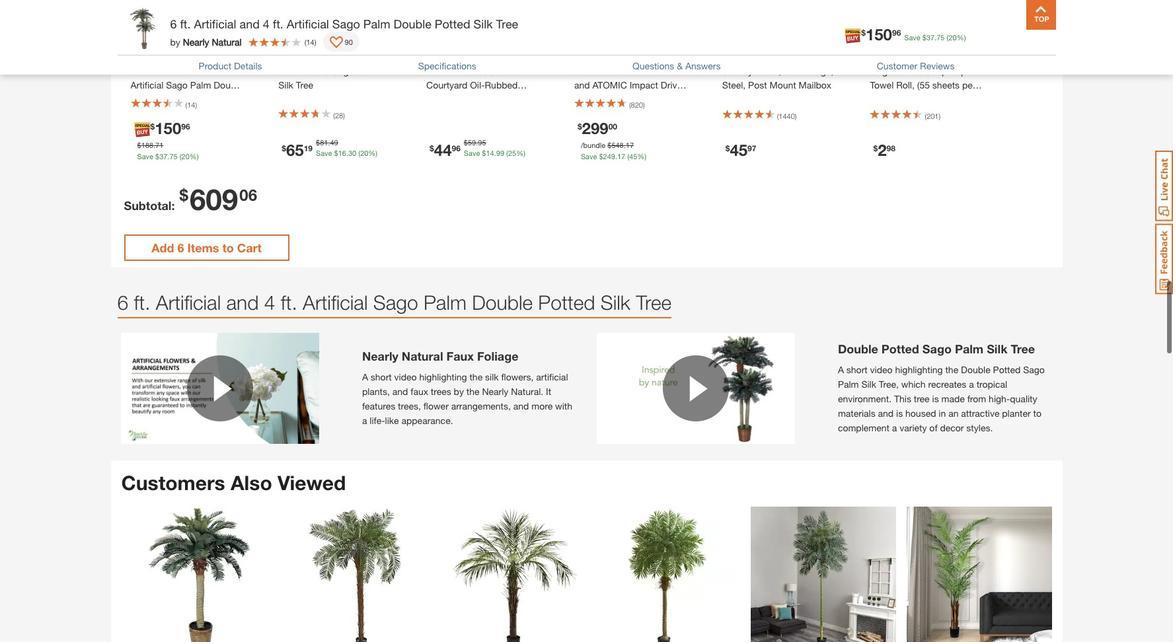 Task type: describe. For each thing, give the bounding box(es) containing it.
45 inside /bundle $ 548 . 17 save $ 249 . 17 ( 45 %)
[[630, 152, 638, 160]]

save inside $ 65 19 $ 81 . 49 save $ 16 . 30 ( 20 %)
[[316, 149, 332, 157]]

3 / 6 group
[[420, 0, 561, 178]]

96 for .
[[893, 27, 901, 37]]

65
[[286, 141, 304, 159]]

$ inside $ 2 98
[[874, 143, 878, 153]]

flowers,
[[501, 372, 534, 383]]

16
[[338, 149, 346, 157]]

6 ft. artificial and 4 ft. artificial sago palm double potted silk tree for $
[[170, 17, 519, 31]]

tree,
[[879, 379, 899, 390]]

0 vertical spatial 17
[[626, 141, 634, 149]]

49
[[330, 138, 338, 146]]

14 inside '$ 44 96 $ 59 . 95 save $ 14 . 99 ( 25 %)'
[[486, 149, 494, 157]]

materials
[[838, 408, 876, 419]]

nearly inside nearly natural 4 ft. artificial sago palm silk tree
[[279, 53, 307, 64]]

compact
[[615, 107, 653, 118]]

a for double potted sago palm silk tree
[[838, 364, 844, 376]]

0 vertical spatial natural
[[212, 36, 242, 47]]

%) inside $ 188 . 71 save $ 37 . 75 ( 20 %)
[[190, 152, 199, 160]]

original
[[871, 65, 902, 76]]

quality
[[1011, 393, 1038, 405]]

(55
[[918, 79, 930, 90]]

%) inside $ 65 19 $ 81 . 49 save $ 16 . 30 ( 20 %)
[[369, 149, 378, 157]]

by inside a short video highlighting the silk flowers, artificial plants, and faux trees by the nearly natural. it features trees, flower arrangements, and more with a life-like appearance.
[[454, 386, 464, 397]]

$ inside $ 299 00
[[578, 121, 582, 131]]

double up la at the left top of page
[[394, 17, 432, 31]]

environment.
[[838, 393, 892, 405]]

19.7 in. indoor/outdoor courtyard oil-rubbed bronze quartz analog wall clock image
[[420, 0, 547, 43]]

trees,
[[398, 401, 421, 412]]

%) inside /bundle $ 548 . 17 save $ 249 . 17 ( 45 %)
[[638, 152, 647, 160]]

4 ft. artificial sago palm silk tree image inside 2 / 6 group
[[272, 0, 399, 43]]

1440
[[779, 111, 795, 120]]

45 inside 5 / 6 group
[[730, 141, 748, 159]]

10 ft. golden cane artificial palm tree image
[[751, 507, 896, 643]]

(2-
[[661, 93, 672, 104]]

and inside a short video highlighting the double potted sago palm silk tree, which recreates a tropical environment. this tree is made from high-quality materials and is housed in an attractive planter to complement a variety of decor styles.
[[878, 408, 894, 419]]

1 horizontal spatial 75
[[937, 33, 945, 42]]

) for nearly natural 4 ft. artificial sago palm silk tree
[[343, 111, 345, 119]]

which
[[902, 379, 926, 390]]

natural.
[[511, 386, 544, 397]]

mount
[[770, 79, 797, 90]]

6 ft. artificial and 4 ft. artificial sago palm double potted silk tree for a short video highlighting the double potted sago palm silk tree, which recreates a tropical environment. this tree is made from high-quality materials and is housed in an attractive planter to complement a variety of decor styles.
[[117, 291, 672, 314]]

2 horizontal spatial 20
[[949, 33, 957, 42]]

crosse
[[440, 53, 471, 64]]

high-
[[989, 393, 1011, 405]]

xr
[[615, 65, 627, 76]]

98
[[887, 143, 896, 153]]

made
[[942, 393, 965, 405]]

dewalt
[[575, 53, 612, 64]]

( 1440 )
[[777, 111, 797, 120]]

the for faux
[[470, 372, 483, 383]]

housed
[[906, 408, 937, 419]]

$ 150 96 for save
[[150, 119, 190, 137]]

a for nearly natural faux foliage
[[362, 372, 368, 383]]

blue
[[905, 65, 923, 76]]

$ inside subtotal: $ 609 06
[[180, 186, 188, 204]]

courtyard
[[427, 79, 468, 90]]

( inside '$ 44 96 $ 59 . 95 save $ 14 . 99 ( 25 %)'
[[507, 149, 508, 157]]

also
[[231, 472, 272, 496]]

20v
[[575, 65, 590, 76]]

quartz
[[458, 93, 486, 104]]

stanley
[[723, 65, 753, 76]]

features
[[362, 401, 396, 412]]

stanley black, extra large, steel, post mount mailbox image
[[716, 0, 843, 43]]

150 for save
[[155, 119, 181, 137]]

flower
[[424, 401, 449, 412]]

75 inside $ 188 . 71 save $ 37 . 75 ( 20 %)
[[170, 152, 178, 160]]

per
[[963, 79, 976, 90]]

nearly natural faux foliage
[[362, 349, 519, 364]]

architectural
[[723, 53, 779, 64]]

2 horizontal spatial a
[[970, 379, 975, 390]]

548
[[612, 141, 624, 149]]

of
[[930, 423, 938, 434]]

with inside dewalt 20v max xr hammer drill and atomic impact driver cordless combo kit (2- tool) and compact router with (2) 4ah batteries
[[575, 121, 592, 132]]

609
[[190, 182, 238, 217]]

( inside $ 188 . 71 save $ 37 . 75 ( 20 %)
[[180, 152, 182, 160]]

/bundle
[[581, 141, 606, 149]]

&
[[677, 60, 683, 71]]

0 horizontal spatial clock
[[427, 107, 450, 118]]

natural for nearly natural 4 ft. artificial sago palm silk tree
[[309, 53, 342, 64]]

hammer
[[630, 65, 665, 76]]

$ 2 98
[[874, 141, 896, 159]]

30
[[348, 149, 357, 157]]

customers
[[121, 472, 225, 496]]

ft. inside nearly natural 4 ft. artificial sago palm silk tree
[[286, 65, 295, 76]]

save up customer reviews on the top of the page
[[905, 33, 921, 42]]

%) inside '$ 44 96 $ 59 . 95 save $ 14 . 99 ( 25 %)'
[[517, 149, 526, 157]]

28
[[335, 111, 343, 119]]

double inside a short video highlighting the double potted sago palm silk tree, which recreates a tropical environment. this tree is made from high-quality materials and is housed in an attractive planter to complement a variety of decor styles.
[[961, 364, 991, 376]]

$ 150 96 for $
[[862, 25, 901, 44]]

6 for a short video highlighting the double potted sago palm silk tree, which recreates a tropical environment. this tree is made from high-quality materials and is housed in an attractive planter to complement a variety of decor styles.
[[117, 291, 128, 314]]

palm inside nearly natural 4 ft. artificial sago palm silk tree
[[357, 65, 378, 76]]

artificial inside nearly natural 4 ft. artificial sago palm silk tree
[[297, 65, 330, 76]]

artificial
[[536, 372, 568, 383]]

$ 65 19 $ 81 . 49 save $ 16 . 30 ( 20 %)
[[282, 138, 378, 159]]

highlighting for potted
[[896, 364, 943, 376]]

299
[[582, 119, 609, 137]]

save inside /bundle $ 548 . 17 save $ 249 . 17 ( 45 %)
[[581, 152, 597, 160]]

sheets
[[933, 79, 960, 90]]

$ 44 96 $ 59 . 95 save $ 14 . 99 ( 25 %)
[[430, 138, 526, 159]]

99
[[496, 149, 505, 157]]

1 vertical spatial 17
[[618, 152, 626, 160]]

architectural mailboxes stanley black, extra large, steel, post mount mailbox
[[723, 53, 834, 90]]

sago inside nearly natural 4 ft. artificial sago palm silk tree
[[333, 65, 354, 76]]

a short video highlighting the double potted sago palm silk tree, which recreates a tropical environment. this tree is made from high-quality materials and is housed in an attractive planter to complement a variety of decor styles.
[[838, 364, 1045, 434]]

44
[[434, 141, 452, 159]]

00
[[609, 121, 618, 131]]

( 201 )
[[925, 111, 941, 120]]

analog
[[488, 93, 517, 104]]

nearly natural 4 ft. artificial sago palm silk tree
[[279, 53, 378, 90]]

trees
[[431, 386, 451, 397]]

roll)
[[871, 93, 889, 104]]

reviews
[[920, 60, 955, 71]]

variety
[[900, 423, 927, 434]]

$ 299 00
[[578, 119, 618, 137]]

indoor/outdoor
[[459, 65, 524, 76]]

) for architectural mailboxes stanley black, extra large, steel, post mount mailbox
[[795, 111, 797, 120]]

la
[[427, 53, 437, 64]]

tree inside nearly natural 4 ft. artificial sago palm silk tree
[[296, 79, 313, 90]]

add 6 items to cart button
[[124, 235, 289, 261]]

4 for a short video highlighting the double potted sago palm silk tree, which recreates a tropical environment. this tree is made from high-quality materials and is housed in an attractive planter to complement a variety of decor styles.
[[264, 291, 275, 314]]

4 for $
[[263, 17, 270, 31]]

silk inside a short video highlighting the double potted sago palm silk tree, which recreates a tropical environment. this tree is made from high-quality materials and is housed in an attractive planter to complement a variety of decor styles.
[[862, 379, 877, 390]]

natural for nearly natural faux foliage
[[402, 349, 443, 364]]

19.7
[[427, 65, 445, 76]]

with inside a short video highlighting the silk flowers, artificial plants, and faux trees by the nearly natural. it features trees, flower arrangements, and more with a life-like appearance.
[[556, 401, 573, 412]]

to inside the add 6 items to cart button
[[222, 240, 234, 255]]

silk inside nearly natural 4 ft. artificial sago palm silk tree
[[279, 79, 293, 90]]

4 / 6 group
[[568, 0, 709, 178]]



Task type: locate. For each thing, give the bounding box(es) containing it.
natural up product details
[[212, 36, 242, 47]]

cordless
[[575, 93, 611, 104]]

0 vertical spatial by
[[170, 36, 180, 47]]

faux
[[447, 349, 474, 364]]

natural inside nearly natural 4 ft. artificial sago palm silk tree
[[309, 53, 342, 64]]

0 horizontal spatial $ 150 96
[[150, 119, 190, 137]]

tool)
[[575, 107, 594, 118]]

6 for $
[[170, 17, 177, 31]]

and down environment.
[[878, 408, 894, 419]]

the left silk on the bottom
[[470, 372, 483, 383]]

1 horizontal spatial thumbnail image
[[597, 333, 795, 445]]

subtotal: $ 609 06
[[124, 182, 257, 217]]

1 horizontal spatial is
[[933, 393, 939, 405]]

video up tree, on the right bottom
[[871, 364, 893, 376]]

1 / 6 group
[[124, 0, 265, 178]]

) inside 5 / 6 group
[[795, 111, 797, 120]]

2 vertical spatial 6
[[117, 291, 128, 314]]

( inside $ 65 19 $ 81 . 49 save $ 16 . 30 ( 20 %)
[[359, 149, 360, 157]]

14 left "99"
[[486, 149, 494, 157]]

0 vertical spatial 96
[[893, 27, 901, 37]]

add
[[152, 240, 174, 255]]

6
[[170, 17, 177, 31], [178, 240, 184, 255], [117, 291, 128, 314]]

appearance.
[[402, 415, 453, 427]]

249
[[603, 152, 616, 160]]

0 horizontal spatial 6
[[117, 291, 128, 314]]

0 horizontal spatial short
[[371, 372, 392, 383]]

1 horizontal spatial video
[[871, 364, 893, 376]]

1 horizontal spatial with
[[575, 121, 592, 132]]

0 vertical spatial 6 ft. artificial and 4 ft. artificial sago palm double potted silk tree
[[170, 17, 519, 31]]

( inside 5 / 6 group
[[777, 111, 779, 120]]

silk
[[485, 372, 499, 383]]

1 vertical spatial natural
[[309, 53, 342, 64]]

) inside 2 / 6 group
[[343, 111, 345, 119]]

0 vertical spatial 4
[[263, 17, 270, 31]]

%) down batteries at right top
[[638, 152, 647, 160]]

$ 188 . 71 save $ 37 . 75 ( 20 %)
[[137, 141, 199, 160]]

a up 'from'
[[970, 379, 975, 390]]

$ 150 96 up 71
[[150, 119, 190, 137]]

roll,
[[897, 79, 915, 90]]

thumbnail image for double
[[597, 333, 795, 445]]

is
[[933, 393, 939, 405], [897, 408, 903, 419]]

original blue shop paper towel roll, (55 sheets per roll) image
[[864, 0, 991, 43]]

shop
[[926, 65, 948, 76]]

complement
[[838, 423, 890, 434]]

and up trees,
[[393, 386, 408, 397]]

it
[[546, 386, 552, 397]]

1 horizontal spatial 20
[[360, 149, 369, 157]]

1 horizontal spatial short
[[847, 364, 868, 376]]

mailbox
[[799, 79, 832, 90]]

1 horizontal spatial 6
[[170, 17, 177, 31]]

in
[[939, 408, 946, 419]]

( 820 )
[[629, 100, 645, 109]]

0 horizontal spatial a
[[362, 372, 368, 383]]

0 horizontal spatial 96
[[181, 121, 190, 131]]

product image image
[[121, 7, 164, 50]]

sago inside a short video highlighting the double potted sago palm silk tree, which recreates a tropical environment. this tree is made from high-quality materials and is housed in an attractive planter to complement a variety of decor styles.
[[1024, 364, 1045, 376]]

$ 150 96
[[862, 25, 901, 44], [150, 119, 190, 137]]

0 vertical spatial 37
[[927, 33, 935, 42]]

post
[[749, 79, 767, 90]]

video inside a short video highlighting the double potted sago palm silk tree, which recreates a tropical environment. this tree is made from high-quality materials and is housed in an attractive planter to complement a variety of decor styles.
[[871, 364, 893, 376]]

1 horizontal spatial to
[[1034, 408, 1042, 419]]

71
[[155, 141, 164, 149]]

video inside a short video highlighting the silk flowers, artificial plants, and faux trees by the nearly natural. it features trees, flower arrangements, and more with a life-like appearance.
[[395, 372, 417, 383]]

nearly down ( 14 )
[[279, 53, 307, 64]]

feedback link image
[[1156, 223, 1174, 295]]

indoor 7 in. cycas palm artificial tree image
[[283, 507, 428, 643]]

0 horizontal spatial to
[[222, 240, 234, 255]]

20 up reviews
[[949, 33, 957, 42]]

highlighting for natural
[[420, 372, 467, 383]]

0 vertical spatial with
[[575, 121, 592, 132]]

sago
[[332, 17, 360, 31], [333, 65, 354, 76], [373, 291, 418, 314], [923, 342, 952, 356], [1024, 364, 1045, 376]]

4 inside nearly natural 4 ft. artificial sago palm silk tree
[[279, 65, 284, 76]]

natural up faux
[[402, 349, 443, 364]]

0 vertical spatial 14
[[306, 37, 315, 46]]

$ 150 96 inside 1 / 6 group
[[150, 119, 190, 137]]

( inside /bundle $ 548 . 17 save $ 249 . 17 ( 45 %)
[[628, 152, 630, 160]]

1 horizontal spatial 37
[[927, 33, 935, 42]]

highlighting up 'which' at the bottom
[[896, 364, 943, 376]]

1 vertical spatial 96
[[181, 121, 190, 131]]

0 horizontal spatial thumbnail image
[[121, 333, 319, 445]]

0 horizontal spatial a
[[362, 415, 367, 427]]

with down 'tool)'
[[575, 121, 592, 132]]

$ inside $ 45 97
[[726, 143, 730, 153]]

2 thumbnail image from the left
[[597, 333, 795, 445]]

1 vertical spatial 6 ft. artificial and 4 ft. artificial sago palm double potted silk tree
[[117, 291, 672, 314]]

1 horizontal spatial 45
[[730, 141, 748, 159]]

%) right 30
[[369, 149, 378, 157]]

save down the 188
[[137, 152, 153, 160]]

plants,
[[362, 386, 390, 397]]

towel
[[871, 79, 894, 90]]

from
[[968, 393, 987, 405]]

a short video highlighting the silk flowers, artificial plants, and faux trees by the nearly natural. it features trees, flower arrangements, and more with a life-like appearance.
[[362, 372, 573, 427]]

2 horizontal spatial 6
[[178, 240, 184, 255]]

6 ft. artificial robellini palm tree image
[[439, 507, 584, 643]]

0 vertical spatial is
[[933, 393, 939, 405]]

8 ft. artificial potted giant areca palm tree image
[[907, 507, 1052, 643]]

14
[[306, 37, 315, 46], [486, 149, 494, 157]]

%) up paper
[[957, 33, 966, 42]]

oil-
[[470, 79, 485, 90]]

video for potted
[[871, 364, 893, 376]]

0 vertical spatial clock
[[474, 53, 499, 64]]

75
[[937, 33, 945, 42], [170, 152, 178, 160]]

highlighting inside a short video highlighting the double potted sago palm silk tree, which recreates a tropical environment. this tree is made from high-quality materials and is housed in an attractive planter to complement a variety of decor styles.
[[896, 364, 943, 376]]

to left cart
[[222, 240, 234, 255]]

0 vertical spatial 150
[[866, 25, 893, 44]]

5 / 6 group
[[716, 0, 857, 178]]

1 vertical spatial by
[[454, 386, 464, 397]]

save down 81
[[316, 149, 332, 157]]

potted inside a short video highlighting the double potted sago palm silk tree, which recreates a tropical environment. this tree is made from high-quality materials and is housed in an attractive planter to complement a variety of decor styles.
[[994, 364, 1021, 376]]

150 up 71
[[155, 119, 181, 137]]

a left life-
[[362, 415, 367, 427]]

96 inside '$ 44 96 $ 59 . 95 save $ 14 . 99 ( 25 %)'
[[452, 143, 461, 153]]

0 horizontal spatial 20
[[182, 152, 190, 160]]

product details
[[199, 60, 262, 71]]

short inside a short video highlighting the silk flowers, artificial plants, and faux trees by the nearly natural. it features trees, flower arrangements, and more with a life-like appearance.
[[371, 372, 392, 383]]

2 vertical spatial 96
[[452, 143, 461, 153]]

a up environment.
[[838, 364, 844, 376]]

is right tree
[[933, 393, 939, 405]]

150 inside 1 / 6 group
[[155, 119, 181, 137]]

scott
[[871, 53, 894, 64]]

1 vertical spatial $ 150 96
[[150, 119, 190, 137]]

save
[[905, 33, 921, 42], [316, 149, 332, 157], [464, 149, 480, 157], [137, 152, 153, 160], [581, 152, 597, 160]]

and up (2)
[[596, 107, 612, 118]]

$ 45 97
[[726, 141, 757, 159]]

1 horizontal spatial clock
[[474, 53, 499, 64]]

1 vertical spatial 75
[[170, 152, 178, 160]]

short for nearly
[[371, 372, 392, 383]]

short up plants,
[[371, 372, 392, 383]]

96 up $ 188 . 71 save $ 37 . 75 ( 20 %)
[[181, 121, 190, 131]]

1 vertical spatial 37
[[159, 152, 168, 160]]

1 vertical spatial clock
[[427, 107, 450, 118]]

black,
[[756, 65, 782, 76]]

$ 150 96 up scott on the right of the page
[[862, 25, 901, 44]]

is down this
[[897, 408, 903, 419]]

%) up subtotal: $ 609 06
[[190, 152, 199, 160]]

like
[[385, 415, 399, 427]]

37 down 71
[[159, 152, 168, 160]]

nearly down silk on the bottom
[[482, 386, 509, 397]]

96
[[893, 27, 901, 37], [181, 121, 190, 131], [452, 143, 461, 153]]

a left variety
[[893, 423, 898, 434]]

a inside a short video highlighting the double potted sago palm silk tree, which recreates a tropical environment. this tree is made from high-quality materials and is housed in an attractive planter to complement a variety of decor styles.
[[838, 364, 844, 376]]

steel,
[[723, 79, 746, 90]]

by right trees
[[454, 386, 464, 397]]

save inside $ 188 . 71 save $ 37 . 75 ( 20 %)
[[137, 152, 153, 160]]

1 horizontal spatial a
[[893, 423, 898, 434]]

a inside a short video highlighting the silk flowers, artificial plants, and faux trees by the nearly natural. it features trees, flower arrangements, and more with a life-like appearance.
[[362, 372, 368, 383]]

1 horizontal spatial by
[[454, 386, 464, 397]]

75 up subtotal: $ 609 06
[[170, 152, 178, 160]]

customer
[[877, 60, 918, 71]]

96 left 59
[[452, 143, 461, 153]]

6 inside button
[[178, 240, 184, 255]]

4 ft. artificial sago palm silk tree image
[[272, 0, 399, 43], [127, 507, 272, 643]]

201
[[927, 111, 939, 120]]

save inside '$ 44 96 $ 59 . 95 save $ 14 . 99 ( 25 %)'
[[464, 149, 480, 157]]

45 down steel,
[[730, 141, 748, 159]]

kit
[[647, 93, 658, 104]]

by nearly natural
[[170, 36, 242, 47]]

video for natural
[[395, 372, 417, 383]]

short for double
[[847, 364, 868, 376]]

tropical
[[977, 379, 1008, 390]]

double up tropical
[[961, 364, 991, 376]]

$
[[862, 27, 866, 37], [923, 33, 927, 42], [150, 121, 155, 131], [578, 121, 582, 131], [316, 138, 320, 146], [464, 138, 468, 146], [137, 141, 141, 149], [608, 141, 612, 149], [282, 143, 286, 153], [430, 143, 434, 153], [726, 143, 730, 153], [874, 143, 878, 153], [334, 149, 338, 157], [482, 149, 486, 157], [155, 152, 159, 160], [599, 152, 603, 160], [180, 186, 188, 204]]

37 inside $ 188 . 71 save $ 37 . 75 ( 20 %)
[[159, 152, 168, 160]]

25
[[508, 149, 517, 157]]

double up environment.
[[838, 342, 879, 356]]

20
[[949, 33, 957, 42], [360, 149, 369, 157], [182, 152, 190, 160]]

customers also viewed
[[121, 472, 346, 496]]

clock down the bronze
[[427, 107, 450, 118]]

natural down display image
[[309, 53, 342, 64]]

20 inside $ 188 . 71 save $ 37 . 75 ( 20 %)
[[182, 152, 190, 160]]

and down natural.
[[514, 401, 529, 412]]

1 horizontal spatial a
[[838, 364, 844, 376]]

20 right 30
[[360, 149, 369, 157]]

2 horizontal spatial natural
[[402, 349, 443, 364]]

%)
[[957, 33, 966, 42], [369, 149, 378, 157], [517, 149, 526, 157], [190, 152, 199, 160], [638, 152, 647, 160]]

nearly up product
[[183, 36, 209, 47]]

14 left display image
[[306, 37, 315, 46]]

1 horizontal spatial 14
[[486, 149, 494, 157]]

37 up reviews
[[927, 33, 935, 42]]

0 horizontal spatial highlighting
[[420, 372, 467, 383]]

highlighting inside a short video highlighting the silk flowers, artificial plants, and faux trees by the nearly natural. it features trees, flower arrangements, and more with a life-like appearance.
[[420, 372, 467, 383]]

0 horizontal spatial 45
[[630, 152, 638, 160]]

with right more
[[556, 401, 573, 412]]

0 horizontal spatial 75
[[170, 152, 178, 160]]

rubbed
[[485, 79, 518, 90]]

to down "quality"
[[1034, 408, 1042, 419]]

an
[[949, 408, 959, 419]]

1 vertical spatial 6
[[178, 240, 184, 255]]

nearly inside a short video highlighting the silk flowers, artificial plants, and faux trees by the nearly natural. it features trees, flower arrangements, and more with a life-like appearance.
[[482, 386, 509, 397]]

) for dewalt 20v max xr hammer drill and atomic impact driver cordless combo kit (2- tool) and compact router with (2) 4ah batteries
[[643, 100, 645, 109]]

95
[[478, 138, 486, 146]]

palm inside a short video highlighting the double potted sago palm silk tree, which recreates a tropical environment. this tree is made from high-quality materials and is housed in an attractive planter to complement a variety of decor styles.
[[838, 379, 859, 390]]

96 inside 1 / 6 group
[[181, 121, 190, 131]]

1 horizontal spatial natural
[[309, 53, 342, 64]]

indoor 80 robellini palm artificial tree image
[[595, 507, 740, 643]]

90
[[345, 37, 353, 46]]

double up foliage
[[472, 291, 533, 314]]

and down cart
[[226, 291, 259, 314]]

router
[[655, 107, 683, 118]]

thumbnail image
[[121, 333, 319, 445], [597, 333, 795, 445]]

palm
[[364, 17, 390, 31], [357, 65, 378, 76], [424, 291, 467, 314], [955, 342, 984, 356], [838, 379, 859, 390]]

by right 'product image' at left top
[[170, 36, 180, 47]]

to inside a short video highlighting the double potted sago palm silk tree, which recreates a tropical environment. this tree is made from high-quality materials and is housed in an attractive planter to complement a variety of decor styles.
[[1034, 408, 1042, 419]]

96 up scott on the right of the page
[[893, 27, 901, 37]]

0 vertical spatial 6
[[170, 17, 177, 31]]

the up recreates
[[946, 364, 959, 376]]

17 right the 548
[[626, 141, 634, 149]]

top button
[[1027, 0, 1056, 30]]

0 horizontal spatial 150
[[155, 119, 181, 137]]

1 horizontal spatial 96
[[452, 143, 461, 153]]

save down /bundle
[[581, 152, 597, 160]]

1 vertical spatial 14
[[486, 149, 494, 157]]

19
[[304, 143, 313, 153]]

1 vertical spatial is
[[897, 408, 903, 419]]

4ah
[[607, 121, 623, 132]]

highlighting up trees
[[420, 372, 467, 383]]

0 horizontal spatial with
[[556, 401, 573, 412]]

0 vertical spatial 75
[[937, 33, 945, 42]]

short inside a short video highlighting the double potted sago palm silk tree, which recreates a tropical environment. this tree is made from high-quality materials and is housed in an attractive planter to complement a variety of decor styles.
[[847, 364, 868, 376]]

96 for (
[[181, 121, 190, 131]]

live chat image
[[1156, 151, 1174, 222]]

subtotal:
[[124, 198, 175, 213]]

) for scott original blue shop paper towel roll, (55 sheets per roll)
[[939, 111, 941, 120]]

life-
[[370, 415, 385, 427]]

the inside a short video highlighting the double potted sago palm silk tree, which recreates a tropical environment. this tree is made from high-quality materials and is housed in an attractive planter to complement a variety of decor styles.
[[946, 364, 959, 376]]

37
[[927, 33, 935, 42], [159, 152, 168, 160]]

customer reviews button
[[877, 60, 955, 71], [877, 60, 955, 71]]

6 ft. artificial and 4 ft. artificial sago palm double potted silk tree
[[170, 17, 519, 31], [117, 291, 672, 314]]

1 vertical spatial with
[[556, 401, 573, 412]]

mailboxes
[[782, 53, 827, 64]]

the up arrangements,
[[467, 386, 480, 397]]

1 horizontal spatial 150
[[866, 25, 893, 44]]

150 for $
[[866, 25, 893, 44]]

wall
[[520, 93, 537, 104]]

the for sago
[[946, 364, 959, 376]]

20 up subtotal: $ 609 06
[[182, 152, 190, 160]]

combo
[[614, 93, 645, 104]]

20 inside $ 65 19 $ 81 . 49 save $ 16 . 30 ( 20 %)
[[360, 149, 369, 157]]

0 horizontal spatial video
[[395, 372, 417, 383]]

by
[[170, 36, 180, 47], [454, 386, 464, 397]]

1 thumbnail image from the left
[[121, 333, 319, 445]]

) inside 4 / 6 group
[[643, 100, 645, 109]]

1 horizontal spatial highlighting
[[896, 364, 943, 376]]

a up plants,
[[362, 372, 368, 383]]

a inside a short video highlighting the silk flowers, artificial plants, and faux trees by the nearly natural. it features trees, flower arrangements, and more with a life-like appearance.
[[362, 415, 367, 427]]

0 vertical spatial to
[[222, 240, 234, 255]]

0 horizontal spatial is
[[897, 408, 903, 419]]

details
[[234, 60, 262, 71]]

display image
[[330, 36, 343, 50]]

1 vertical spatial 4
[[279, 65, 284, 76]]

97
[[748, 143, 757, 153]]

150 up scott on the right of the page
[[866, 25, 893, 44]]

45 right 249
[[630, 152, 638, 160]]

1 vertical spatial to
[[1034, 408, 1042, 419]]

2 / 6 group
[[272, 0, 413, 178]]

90 button
[[323, 32, 360, 52]]

to
[[222, 240, 234, 255], [1034, 408, 1042, 419]]

0 horizontal spatial 14
[[306, 37, 315, 46]]

820
[[631, 100, 643, 109]]

0 vertical spatial $ 150 96
[[862, 25, 901, 44]]

video up faux
[[395, 372, 417, 383]]

clock up indoor/outdoor
[[474, 53, 499, 64]]

17 down the 548
[[618, 152, 626, 160]]

dewalt 20v max xr hammer drill and atomic impact driver cordless combo kit (2- tool) and compact router with (2) 4ah batteries
[[575, 53, 685, 132]]

81
[[320, 138, 328, 146]]

2 vertical spatial 4
[[264, 291, 275, 314]]

in.
[[447, 65, 457, 76]]

nearly up plants,
[[362, 349, 399, 364]]

%) right "99"
[[517, 149, 526, 157]]

06
[[240, 186, 257, 204]]

0 horizontal spatial 37
[[159, 152, 168, 160]]

and down the 20v
[[575, 79, 590, 90]]

59
[[468, 138, 476, 146]]

faux
[[411, 386, 428, 397]]

batteries
[[626, 121, 662, 132]]

and up details
[[240, 17, 260, 31]]

2 vertical spatial natural
[[402, 349, 443, 364]]

75 up reviews
[[937, 33, 945, 42]]

0 horizontal spatial by
[[170, 36, 180, 47]]

2
[[878, 141, 887, 159]]

0 horizontal spatial natural
[[212, 36, 242, 47]]

1 horizontal spatial $ 150 96
[[862, 25, 901, 44]]

add 6 items to cart
[[152, 240, 262, 255]]

thumbnail image for nearly
[[121, 333, 319, 445]]

short up environment.
[[847, 364, 868, 376]]

0 vertical spatial 4 ft. artificial sago palm silk tree image
[[272, 0, 399, 43]]

1 vertical spatial 4 ft. artificial sago palm silk tree image
[[127, 507, 272, 643]]

2 horizontal spatial 96
[[893, 27, 901, 37]]

this
[[895, 393, 912, 405]]

1 vertical spatial 150
[[155, 119, 181, 137]]

save down 59
[[464, 149, 480, 157]]

cart
[[237, 240, 262, 255]]



Task type: vqa. For each thing, say whether or not it's contained in the screenshot.
the left Cards
no



